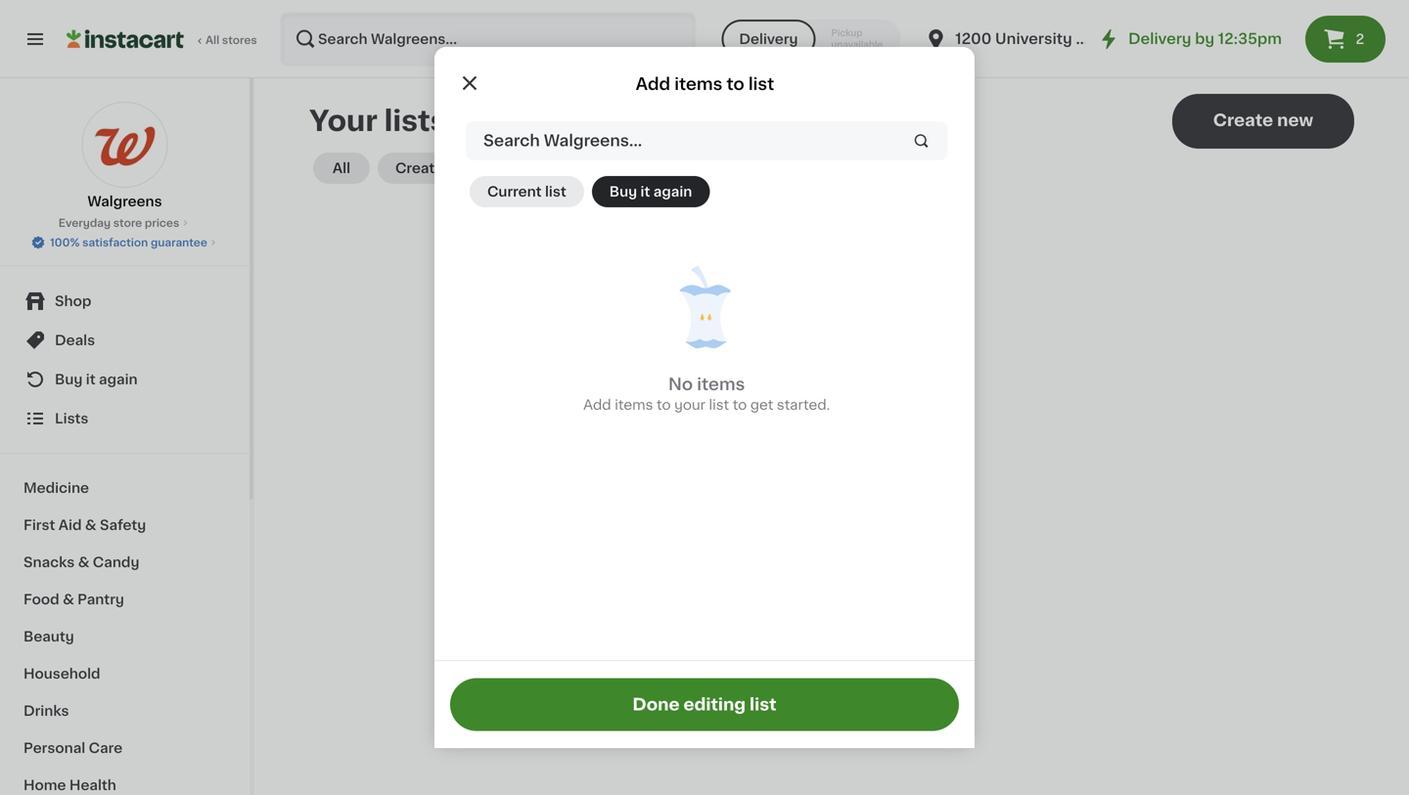 Task type: vqa. For each thing, say whether or not it's contained in the screenshot.
stores
yes



Task type: locate. For each thing, give the bounding box(es) containing it.
delivery inside delivery by 12:35pm link
[[1129, 32, 1192, 46]]

0 vertical spatial all
[[206, 35, 220, 46]]

add left "your"
[[584, 398, 611, 412]]

walgreens logo image
[[82, 102, 168, 188]]

1 vertical spatial items
[[697, 376, 745, 393]]

all for all
[[333, 162, 351, 175]]

again
[[654, 185, 693, 199], [99, 373, 138, 387]]

list down delivery button
[[749, 76, 775, 93]]

shop link
[[12, 282, 238, 321]]

again inside buy it again button
[[654, 185, 693, 199]]

list right "your"
[[709, 398, 730, 412]]

1 horizontal spatial all
[[333, 162, 351, 175]]

all left stores
[[206, 35, 220, 46]]

again down search walgreens... button
[[654, 185, 693, 199]]

delivery for delivery by 12:35pm
[[1129, 32, 1192, 46]]

me
[[478, 162, 500, 175]]

1 vertical spatial it
[[86, 373, 96, 387]]

all button
[[313, 153, 370, 184]]

delivery
[[1129, 32, 1192, 46], [740, 32, 798, 46]]

delivery for delivery
[[740, 32, 798, 46]]

1 vertical spatial add
[[584, 398, 611, 412]]

all stores
[[206, 35, 257, 46]]

100% satisfaction guarantee
[[50, 237, 207, 248]]

0 vertical spatial add
[[636, 76, 671, 93]]

all down your
[[333, 162, 351, 175]]

personal
[[23, 742, 85, 756]]

0 vertical spatial lists
[[384, 107, 447, 135]]

create new button
[[1173, 94, 1355, 149]]

by left 'me'
[[456, 162, 474, 175]]

personal care
[[23, 742, 123, 756]]

it down the "deals" at the left of page
[[86, 373, 96, 387]]

items up search walgreens... button
[[675, 76, 723, 93]]

1 horizontal spatial lists
[[813, 406, 848, 422]]

0 vertical spatial by
[[1196, 32, 1215, 46]]

to left "your"
[[657, 398, 671, 412]]

first
[[23, 519, 55, 533]]

by for created
[[456, 162, 474, 175]]

0 horizontal spatial buy
[[55, 373, 83, 387]]

create
[[1214, 112, 1274, 129]]

items for add
[[675, 76, 723, 93]]

lists
[[384, 107, 447, 135], [813, 406, 848, 422]]

1 vertical spatial buy
[[55, 373, 83, 387]]

created by me button
[[378, 153, 518, 184]]

no up "your"
[[669, 376, 693, 393]]

1 horizontal spatial delivery
[[1129, 32, 1192, 46]]

walgreens
[[87, 195, 162, 209]]

0 vertical spatial again
[[654, 185, 693, 199]]

by left 12:35pm
[[1196, 32, 1215, 46]]

1 vertical spatial &
[[78, 556, 89, 570]]

all
[[206, 35, 220, 46], [333, 162, 351, 175]]

it
[[641, 185, 650, 199], [86, 373, 96, 387]]

0 horizontal spatial delivery
[[740, 32, 798, 46]]

yet
[[852, 406, 880, 422]]

0 horizontal spatial lists
[[384, 107, 447, 135]]

lists for your
[[384, 107, 447, 135]]

0 vertical spatial buy it again
[[610, 185, 693, 199]]

list
[[749, 76, 775, 93], [545, 185, 567, 199], [709, 398, 730, 412], [750, 697, 777, 714]]

buy up lists
[[55, 373, 83, 387]]

to
[[727, 76, 745, 93], [657, 398, 671, 412], [733, 398, 747, 412]]

1 horizontal spatial again
[[654, 185, 693, 199]]

get
[[751, 398, 774, 412]]

1 horizontal spatial by
[[1196, 32, 1215, 46]]

care
[[89, 742, 123, 756]]

0 horizontal spatial it
[[86, 373, 96, 387]]

drinks
[[23, 705, 69, 719]]

0 vertical spatial no
[[669, 376, 693, 393]]

lists up created
[[384, 107, 447, 135]]

stores
[[222, 35, 257, 46]]

2 button
[[1306, 16, 1386, 63]]

1 vertical spatial lists
[[813, 406, 848, 422]]

& right food
[[63, 593, 74, 607]]

no for items
[[669, 376, 693, 393]]

service type group
[[722, 20, 901, 59]]

lists left yet
[[813, 406, 848, 422]]

editing
[[684, 697, 746, 714]]

1200 university ave button
[[924, 12, 1104, 67]]

to left get
[[733, 398, 747, 412]]

delivery inside delivery button
[[740, 32, 798, 46]]

search
[[484, 133, 540, 149]]

created
[[395, 162, 453, 175]]

it down walgreens...
[[641, 185, 650, 199]]

0 horizontal spatial buy it again
[[55, 373, 138, 387]]

0 horizontal spatial no
[[669, 376, 693, 393]]

no inside no items add items to your list to get started.
[[669, 376, 693, 393]]

delivery right ave at the top right
[[1129, 32, 1192, 46]]

None search field
[[280, 12, 696, 67]]

no
[[669, 376, 693, 393], [784, 406, 809, 422]]

no right get
[[784, 406, 809, 422]]

buy it again button
[[592, 176, 710, 208]]

buy it again down search walgreens... button
[[610, 185, 693, 199]]

1 horizontal spatial buy it again
[[610, 185, 693, 199]]

0 vertical spatial it
[[641, 185, 650, 199]]

delivery up add items to list
[[740, 32, 798, 46]]

items
[[675, 76, 723, 93], [697, 376, 745, 393], [615, 398, 653, 412]]

new
[[1278, 112, 1314, 129]]

buy it again
[[610, 185, 693, 199], [55, 373, 138, 387]]

add up search walgreens... button
[[636, 76, 671, 93]]

all for all stores
[[206, 35, 220, 46]]

everyday store prices link
[[58, 215, 191, 231]]

1 vertical spatial all
[[333, 162, 351, 175]]

2 vertical spatial &
[[63, 593, 74, 607]]

0 horizontal spatial add
[[584, 398, 611, 412]]

all inside button
[[333, 162, 351, 175]]

everyday store prices
[[58, 218, 179, 229]]

buy
[[610, 185, 637, 199], [55, 373, 83, 387]]

0 vertical spatial &
[[85, 519, 96, 533]]

1 vertical spatial buy it again
[[55, 373, 138, 387]]

0 horizontal spatial by
[[456, 162, 474, 175]]

delivery button
[[722, 20, 816, 59]]

buy down walgreens...
[[610, 185, 637, 199]]

&
[[85, 519, 96, 533], [78, 556, 89, 570], [63, 593, 74, 607]]

lists for no
[[813, 406, 848, 422]]

1200 university ave
[[956, 32, 1104, 46]]

items for no
[[697, 376, 745, 393]]

buy it again link
[[12, 360, 238, 399]]

0 vertical spatial buy
[[610, 185, 637, 199]]

your
[[675, 398, 706, 412]]

items up "your"
[[697, 376, 745, 393]]

items left "your"
[[615, 398, 653, 412]]

buy it again inside button
[[610, 185, 693, 199]]

current list button
[[470, 176, 584, 208]]

1 horizontal spatial buy
[[610, 185, 637, 199]]

0 horizontal spatial all
[[206, 35, 220, 46]]

current list
[[488, 185, 567, 199]]

buy it again down the "deals" at the left of page
[[55, 373, 138, 387]]

started.
[[777, 398, 830, 412]]

add
[[636, 76, 671, 93], [584, 398, 611, 412]]

1 vertical spatial by
[[456, 162, 474, 175]]

12:35pm
[[1219, 32, 1282, 46]]

by inside button
[[456, 162, 474, 175]]

1 vertical spatial no
[[784, 406, 809, 422]]

snacks
[[23, 556, 75, 570]]

0 horizontal spatial again
[[99, 373, 138, 387]]

& left "candy"
[[78, 556, 89, 570]]

1 horizontal spatial it
[[641, 185, 650, 199]]

1 horizontal spatial no
[[784, 406, 809, 422]]

done editing list button
[[450, 679, 959, 732]]

again up lists link
[[99, 373, 138, 387]]

0 vertical spatial items
[[675, 76, 723, 93]]

& right aid
[[85, 519, 96, 533]]

household
[[23, 668, 100, 681]]

first aid & safety link
[[12, 507, 238, 544]]

1 vertical spatial again
[[99, 373, 138, 387]]



Task type: describe. For each thing, give the bounding box(es) containing it.
done
[[633, 697, 680, 714]]

deals link
[[12, 321, 238, 360]]

beauty link
[[12, 619, 238, 656]]

instacart logo image
[[67, 27, 184, 51]]

add items to list
[[636, 76, 775, 93]]

home health link
[[12, 767, 238, 796]]

current
[[488, 185, 542, 199]]

2 vertical spatial items
[[615, 398, 653, 412]]

no items add items to your list to get started.
[[584, 376, 830, 412]]

your
[[309, 107, 378, 135]]

walgreens...
[[544, 133, 643, 149]]

1200
[[956, 32, 992, 46]]

no for lists
[[784, 406, 809, 422]]

food & pantry
[[23, 593, 124, 607]]

list_add_items dialog
[[435, 47, 975, 749]]

snacks & candy
[[23, 556, 139, 570]]

guarantee
[[151, 237, 207, 248]]

buy inside button
[[610, 185, 637, 199]]

medicine link
[[12, 470, 238, 507]]

again inside 'buy it again' link
[[99, 373, 138, 387]]

it inside buy it again button
[[641, 185, 650, 199]]

walgreens link
[[82, 102, 168, 211]]

home
[[23, 779, 66, 793]]

list inside no items add items to your list to get started.
[[709, 398, 730, 412]]

it inside 'buy it again' link
[[86, 373, 96, 387]]

100% satisfaction guarantee button
[[30, 231, 219, 251]]

1 horizontal spatial add
[[636, 76, 671, 93]]

by for delivery
[[1196, 32, 1215, 46]]

candy
[[93, 556, 139, 570]]

search walgreens...
[[484, 133, 643, 149]]

list right current
[[545, 185, 567, 199]]

university
[[996, 32, 1073, 46]]

medicine
[[23, 482, 89, 495]]

search walgreens... button
[[466, 121, 948, 161]]

everyday
[[58, 218, 111, 229]]

add inside no items add items to your list to get started.
[[584, 398, 611, 412]]

no lists yet
[[784, 406, 880, 422]]

personal care link
[[12, 730, 238, 767]]

& for pantry
[[63, 593, 74, 607]]

safety
[[100, 519, 146, 533]]

satisfaction
[[82, 237, 148, 248]]

done editing list
[[633, 697, 777, 714]]

deals
[[55, 334, 95, 348]]

shop
[[55, 295, 91, 308]]

household link
[[12, 656, 238, 693]]

list right editing at the bottom of page
[[750, 697, 777, 714]]

prices
[[145, 218, 179, 229]]

ave
[[1076, 32, 1104, 46]]

delivery by 12:35pm
[[1129, 32, 1282, 46]]

your lists
[[309, 107, 447, 135]]

100%
[[50, 237, 80, 248]]

to down delivery button
[[727, 76, 745, 93]]

aid
[[58, 519, 82, 533]]

home health
[[23, 779, 116, 793]]

all stores link
[[67, 12, 258, 67]]

created by me
[[395, 162, 500, 175]]

pantry
[[77, 593, 124, 607]]

snacks & candy link
[[12, 544, 238, 581]]

food & pantry link
[[12, 581, 238, 619]]

store
[[113, 218, 142, 229]]

lists link
[[12, 399, 238, 439]]

& for candy
[[78, 556, 89, 570]]

beauty
[[23, 630, 74, 644]]

drinks link
[[12, 693, 238, 730]]

create new
[[1214, 112, 1314, 129]]

first aid & safety
[[23, 519, 146, 533]]

lists
[[55, 412, 89, 426]]

health
[[69, 779, 116, 793]]

food
[[23, 593, 59, 607]]

2
[[1356, 32, 1365, 46]]

delivery by 12:35pm link
[[1098, 27, 1282, 51]]



